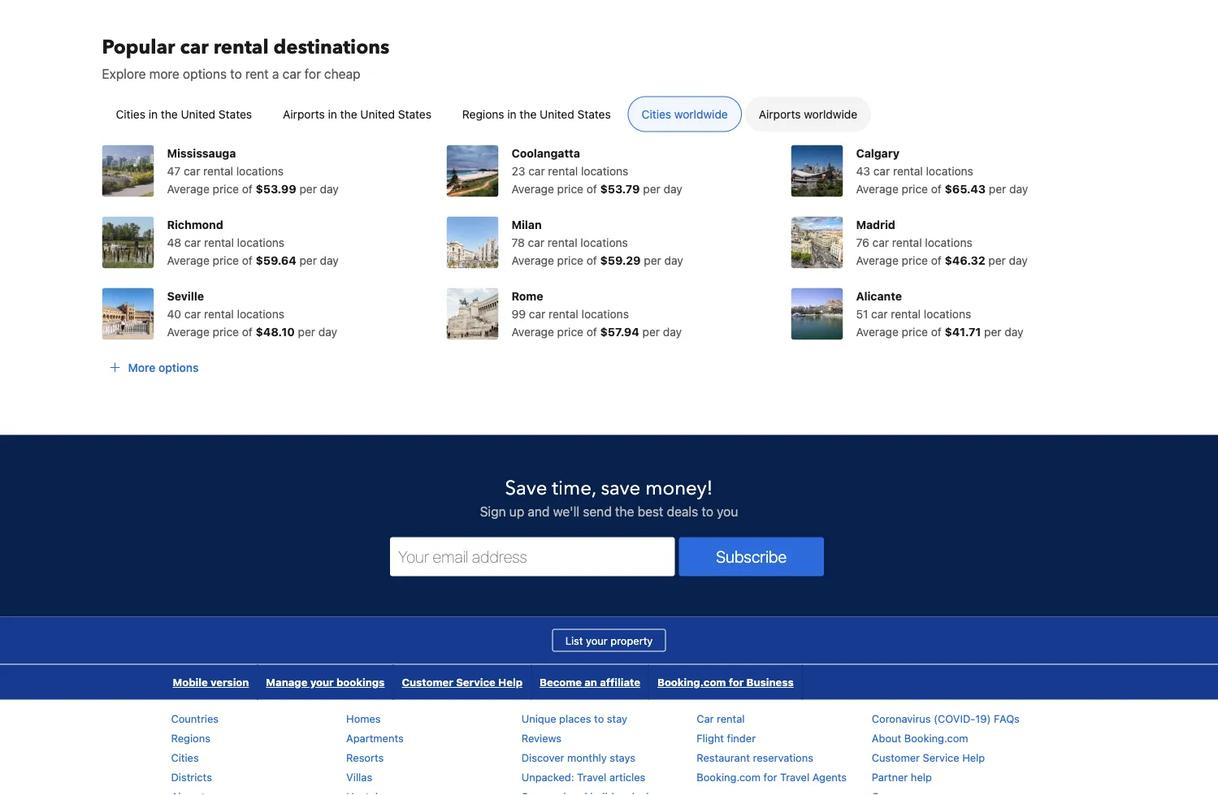 Task type: vqa. For each thing, say whether or not it's contained in the screenshot.


Task type: locate. For each thing, give the bounding box(es) containing it.
1 states from the left
[[219, 107, 252, 121]]

we'll
[[553, 504, 580, 519]]

day inside "calgary 43 car rental locations average price of $65.43 per day"
[[1010, 182, 1029, 195]]

car for richmond 48 car rental locations average price of $59.64 per day
[[185, 236, 201, 249]]

of for $57.94
[[587, 325, 597, 338]]

day for coolangatta 23 car rental locations average price of $53.79 per day
[[664, 182, 683, 195]]

per right "$65.43"
[[989, 182, 1007, 195]]

per for $46.32
[[989, 253, 1006, 267]]

2 united from the left
[[360, 107, 395, 121]]

cities link
[[171, 752, 199, 764]]

madrid
[[856, 218, 896, 231]]

price for $53.99
[[213, 182, 239, 195]]

2 vertical spatial to
[[594, 713, 604, 725]]

0 horizontal spatial help
[[498, 677, 523, 689]]

average down 47
[[167, 182, 210, 195]]

2 vertical spatial for
[[764, 771, 778, 784]]

cities inside "button"
[[116, 107, 145, 121]]

states inside "button"
[[219, 107, 252, 121]]

day inside the seville 40 car rental locations average price of $48.10 per day
[[319, 325, 337, 338]]

rental down mississauga
[[203, 164, 233, 177]]

2 airports from the left
[[759, 107, 801, 121]]

homes apartments resorts villas
[[346, 713, 404, 784]]

locations inside milan 78 car rental locations average price of $59.29 per day
[[581, 236, 628, 249]]

price inside the seville 40 car rental locations average price of $48.10 per day
[[213, 325, 239, 338]]

united
[[181, 107, 216, 121], [360, 107, 395, 121], [540, 107, 575, 121]]

cities in the united states button
[[102, 96, 266, 132]]

Your email address email field
[[390, 538, 675, 577]]

service
[[456, 677, 496, 689], [923, 752, 960, 764]]

43
[[856, 164, 871, 177]]

0 vertical spatial your
[[586, 635, 608, 647]]

manage
[[266, 677, 308, 689]]

1 in from the left
[[149, 107, 158, 121]]

average inside alicante 51 car rental locations average price of $41.71 per day
[[856, 325, 899, 338]]

of for $48.10
[[242, 325, 253, 338]]

cheap car rental in rome image
[[447, 288, 499, 340]]

time,
[[552, 475, 596, 502]]

per right "$53.79"
[[643, 182, 661, 195]]

in inside "cities in the united states" "button"
[[149, 107, 158, 121]]

options right more
[[158, 361, 199, 374]]

to left you on the right
[[702, 504, 714, 519]]

0 vertical spatial service
[[456, 677, 496, 689]]

0 horizontal spatial to
[[230, 66, 242, 81]]

booking.com
[[658, 677, 726, 689], [905, 732, 969, 745], [697, 771, 761, 784]]

countries regions cities districts
[[171, 713, 219, 784]]

car inside "calgary 43 car rental locations average price of $65.43 per day"
[[874, 164, 890, 177]]

unpacked:
[[522, 771, 574, 784]]

average down 23
[[512, 182, 554, 195]]

of left $53.99
[[242, 182, 253, 195]]

2 worldwide from the left
[[804, 107, 858, 121]]

states for regions in the united states
[[578, 107, 611, 121]]

locations inside madrid 76 car rental locations average price of $46.32 per day
[[926, 236, 973, 249]]

rental for richmond 48 car rental locations average price of $59.64 per day
[[204, 236, 234, 249]]

for inside popular car rental destinations explore more options to rent a car for cheap
[[305, 66, 321, 81]]

2 horizontal spatial in
[[508, 107, 517, 121]]

average inside milan 78 car rental locations average price of $59.29 per day
[[512, 253, 554, 267]]

rental inside the seville 40 car rental locations average price of $48.10 per day
[[204, 307, 234, 321]]

per right the $57.94
[[643, 325, 660, 338]]

1 worldwide from the left
[[675, 107, 728, 121]]

business
[[747, 677, 794, 689]]

1 vertical spatial customer
[[872, 752, 920, 764]]

for down reservations
[[764, 771, 778, 784]]

customer
[[402, 677, 454, 689], [872, 752, 920, 764]]

per for $59.29
[[644, 253, 662, 267]]

price inside mississauga 47 car rental locations average price of $53.99 per day
[[213, 182, 239, 195]]

rome 99 car rental locations average price of $57.94 per day
[[512, 289, 682, 338]]

in up coolangatta
[[508, 107, 517, 121]]

regions
[[463, 107, 505, 121], [171, 732, 210, 745]]

discover
[[522, 752, 565, 764]]

cheap car rental in calgary image
[[791, 145, 843, 197]]

united up mississauga
[[181, 107, 216, 121]]

average inside rome 99 car rental locations average price of $57.94 per day
[[512, 325, 554, 338]]

1 horizontal spatial states
[[398, 107, 432, 121]]

price down mississauga
[[213, 182, 239, 195]]

average inside coolangatta 23 car rental locations average price of $53.79 per day
[[512, 182, 554, 195]]

1 horizontal spatial to
[[594, 713, 604, 725]]

booking.com down restaurant
[[697, 771, 761, 784]]

locations up "$53.79"
[[581, 164, 629, 177]]

rental for milan 78 car rental locations average price of $59.29 per day
[[548, 236, 578, 249]]

stays
[[610, 752, 636, 764]]

regions down countries link
[[171, 732, 210, 745]]

car right 99
[[529, 307, 546, 321]]

of
[[242, 182, 253, 195], [587, 182, 597, 195], [932, 182, 942, 195], [242, 253, 253, 267], [587, 253, 597, 267], [932, 253, 942, 267], [242, 325, 253, 338], [587, 325, 597, 338], [932, 325, 942, 338]]

day for richmond 48 car rental locations average price of $59.64 per day
[[320, 253, 339, 267]]

1 vertical spatial customer service help link
[[872, 752, 986, 764]]

0 vertical spatial regions
[[463, 107, 505, 121]]

regions inside button
[[463, 107, 505, 121]]

price left "$65.43"
[[902, 182, 928, 195]]

the inside "button"
[[161, 107, 178, 121]]

rental down coolangatta
[[548, 164, 578, 177]]

cities worldwide button
[[628, 96, 742, 132]]

1 horizontal spatial customer service help link
[[872, 752, 986, 764]]

per right $48.10 on the top left of page
[[298, 325, 316, 338]]

price left the $57.94
[[557, 325, 584, 338]]

airports for airports in the united states
[[283, 107, 325, 121]]

booking.com down 'coronavirus (covid-19) faqs' link in the right bottom of the page
[[905, 732, 969, 745]]

airports inside airports in the united states button
[[283, 107, 325, 121]]

rental for mississauga 47 car rental locations average price of $53.99 per day
[[203, 164, 233, 177]]

0 vertical spatial to
[[230, 66, 242, 81]]

day inside madrid 76 car rental locations average price of $46.32 per day
[[1009, 253, 1028, 267]]

car inside alicante 51 car rental locations average price of $41.71 per day
[[872, 307, 888, 321]]

tab list
[[89, 96, 1130, 133]]

rental inside popular car rental destinations explore more options to rent a car for cheap
[[214, 34, 269, 61]]

locations up the $46.32 at the right top
[[926, 236, 973, 249]]

resorts
[[346, 752, 384, 764]]

rental inside richmond 48 car rental locations average price of $59.64 per day
[[204, 236, 234, 249]]

0 horizontal spatial customer service help link
[[394, 665, 531, 700]]

car inside mississauga 47 car rental locations average price of $53.99 per day
[[184, 164, 200, 177]]

car right the 78
[[528, 236, 545, 249]]

per right $53.99
[[300, 182, 317, 195]]

in for airports
[[328, 107, 337, 121]]

of inside alicante 51 car rental locations average price of $41.71 per day
[[932, 325, 942, 338]]

rental down alicante
[[891, 307, 921, 321]]

price inside madrid 76 car rental locations average price of $46.32 per day
[[902, 253, 928, 267]]

car right 23
[[529, 164, 545, 177]]

your for list
[[586, 635, 608, 647]]

navigation
[[165, 665, 803, 700]]

1 travel from the left
[[577, 771, 607, 784]]

day inside milan 78 car rental locations average price of $59.29 per day
[[665, 253, 684, 267]]

day inside richmond 48 car rental locations average price of $59.64 per day
[[320, 253, 339, 267]]

car down richmond
[[185, 236, 201, 249]]

average down the 78
[[512, 253, 554, 267]]

car for milan 78 car rental locations average price of $59.29 per day
[[528, 236, 545, 249]]

day right $59.64
[[320, 253, 339, 267]]

send
[[583, 504, 612, 519]]

locations inside alicante 51 car rental locations average price of $41.71 per day
[[924, 307, 972, 321]]

1 vertical spatial options
[[158, 361, 199, 374]]

price for $59.29
[[557, 253, 584, 267]]

car right the 51 at right top
[[872, 307, 888, 321]]

2 vertical spatial booking.com
[[697, 771, 761, 784]]

average down the 51 at right top
[[856, 325, 899, 338]]

rental down "madrid"
[[893, 236, 922, 249]]

average inside the seville 40 car rental locations average price of $48.10 per day
[[167, 325, 210, 338]]

1 horizontal spatial in
[[328, 107, 337, 121]]

to
[[230, 66, 242, 81], [702, 504, 714, 519], [594, 713, 604, 725]]

up
[[510, 504, 525, 519]]

2 horizontal spatial to
[[702, 504, 714, 519]]

rental down calgary
[[893, 164, 923, 177]]

40
[[167, 307, 181, 321]]

car for seville 40 car rental locations average price of $48.10 per day
[[184, 307, 201, 321]]

0 horizontal spatial states
[[219, 107, 252, 121]]

1 united from the left
[[181, 107, 216, 121]]

milan 78 car rental locations average price of $59.29 per day
[[512, 218, 684, 267]]

1 horizontal spatial for
[[729, 677, 744, 689]]

locations for $57.94
[[582, 307, 629, 321]]

you
[[717, 504, 739, 519]]

become an affiliate link
[[532, 665, 649, 700]]

of left the $59.29
[[587, 253, 597, 267]]

in inside regions in the united states button
[[508, 107, 517, 121]]

cheap car rental in seville image
[[102, 288, 154, 340]]

2 horizontal spatial united
[[540, 107, 575, 121]]

of for $65.43
[[932, 182, 942, 195]]

of inside madrid 76 car rental locations average price of $46.32 per day
[[932, 253, 942, 267]]

1 horizontal spatial united
[[360, 107, 395, 121]]

of for $41.71
[[932, 325, 942, 338]]

more options
[[128, 361, 199, 374]]

locations up "$65.43"
[[926, 164, 974, 177]]

subscribe button
[[679, 538, 824, 577]]

the down save
[[615, 504, 634, 519]]

customer service help
[[402, 677, 523, 689]]

average inside richmond 48 car rental locations average price of $59.64 per day
[[167, 253, 210, 267]]

locations for $53.99
[[236, 164, 284, 177]]

the for cities
[[161, 107, 178, 121]]

per inside the seville 40 car rental locations average price of $48.10 per day
[[298, 325, 316, 338]]

of for $59.29
[[587, 253, 597, 267]]

of inside coolangatta 23 car rental locations average price of $53.79 per day
[[587, 182, 597, 195]]

travel inside unique places to stay reviews discover monthly stays unpacked: travel articles
[[577, 771, 607, 784]]

regions in the united states
[[463, 107, 611, 121]]

rental inside coolangatta 23 car rental locations average price of $53.79 per day
[[548, 164, 578, 177]]

locations for $59.29
[[581, 236, 628, 249]]

cheap car rental in milan image
[[447, 216, 499, 269]]

0 horizontal spatial in
[[149, 107, 158, 121]]

airports up the cheap car rental in calgary image
[[759, 107, 801, 121]]

rental
[[214, 34, 269, 61], [203, 164, 233, 177], [548, 164, 578, 177], [893, 164, 923, 177], [204, 236, 234, 249], [548, 236, 578, 249], [893, 236, 922, 249], [204, 307, 234, 321], [549, 307, 579, 321], [891, 307, 921, 321], [717, 713, 745, 725]]

average for 47
[[167, 182, 210, 195]]

per for $65.43
[[989, 182, 1007, 195]]

2 horizontal spatial states
[[578, 107, 611, 121]]

car inside rome 99 car rental locations average price of $57.94 per day
[[529, 307, 546, 321]]

per inside "calgary 43 car rental locations average price of $65.43 per day"
[[989, 182, 1007, 195]]

day right "$41.71"
[[1005, 325, 1024, 338]]

car for coolangatta 23 car rental locations average price of $53.79 per day
[[529, 164, 545, 177]]

locations up "$41.71"
[[924, 307, 972, 321]]

0 vertical spatial help
[[498, 677, 523, 689]]

0 vertical spatial for
[[305, 66, 321, 81]]

airports for airports worldwide
[[759, 107, 801, 121]]

3 states from the left
[[578, 107, 611, 121]]

the inside save time, save money! sign up and we'll send the best deals to you
[[615, 504, 634, 519]]

price left "$41.71"
[[902, 325, 928, 338]]

rental inside milan 78 car rental locations average price of $59.29 per day
[[548, 236, 578, 249]]

coolangatta
[[512, 146, 580, 160]]

cities inside button
[[642, 107, 672, 121]]

2 horizontal spatial for
[[764, 771, 778, 784]]

car inside the seville 40 car rental locations average price of $48.10 per day
[[184, 307, 201, 321]]

day right the $59.29
[[665, 253, 684, 267]]

price inside coolangatta 23 car rental locations average price of $53.79 per day
[[557, 182, 584, 195]]

in inside airports in the united states button
[[328, 107, 337, 121]]

2 horizontal spatial cities
[[642, 107, 672, 121]]

car inside madrid 76 car rental locations average price of $46.32 per day
[[873, 236, 890, 249]]

1 vertical spatial help
[[963, 752, 986, 764]]

car inside richmond 48 car rental locations average price of $59.64 per day
[[185, 236, 201, 249]]

locations up the $59.29
[[581, 236, 628, 249]]

rental right 40
[[204, 307, 234, 321]]

of inside the seville 40 car rental locations average price of $48.10 per day
[[242, 325, 253, 338]]

rental right the 78
[[548, 236, 578, 249]]

per inside alicante 51 car rental locations average price of $41.71 per day
[[985, 325, 1002, 338]]

the up coolangatta
[[520, 107, 537, 121]]

(covid-
[[934, 713, 976, 725]]

2 in from the left
[[328, 107, 337, 121]]

per inside rome 99 car rental locations average price of $57.94 per day
[[643, 325, 660, 338]]

cheap car rental in madrid image
[[791, 216, 843, 269]]

of inside milan 78 car rental locations average price of $59.29 per day
[[587, 253, 597, 267]]

rental down richmond
[[204, 236, 234, 249]]

car for alicante 51 car rental locations average price of $41.71 per day
[[872, 307, 888, 321]]

76
[[856, 236, 870, 249]]

airports in the united states button
[[269, 96, 445, 132]]

locations up the $57.94
[[582, 307, 629, 321]]

$41.71
[[945, 325, 982, 338]]

average down 40
[[167, 325, 210, 338]]

your right manage
[[310, 677, 334, 689]]

of inside rome 99 car rental locations average price of $57.94 per day
[[587, 325, 597, 338]]

mississauga
[[167, 146, 236, 160]]

day inside rome 99 car rental locations average price of $57.94 per day
[[663, 325, 682, 338]]

price inside alicante 51 car rental locations average price of $41.71 per day
[[902, 325, 928, 338]]

1 horizontal spatial airports
[[759, 107, 801, 121]]

rental inside "calgary 43 car rental locations average price of $65.43 per day"
[[893, 164, 923, 177]]

per inside coolangatta 23 car rental locations average price of $53.79 per day
[[643, 182, 661, 195]]

car right the popular
[[180, 34, 209, 61]]

day inside mississauga 47 car rental locations average price of $53.99 per day
[[320, 182, 339, 195]]

explore
[[102, 66, 146, 81]]

united down cheap
[[360, 107, 395, 121]]

per right $59.64
[[300, 253, 317, 267]]

per right "$41.71"
[[985, 325, 1002, 338]]

resorts link
[[346, 752, 384, 764]]

0 horizontal spatial service
[[456, 677, 496, 689]]

of for $59.64
[[242, 253, 253, 267]]

1 horizontal spatial help
[[963, 752, 986, 764]]

of left the $57.94
[[587, 325, 597, 338]]

the down the more
[[161, 107, 178, 121]]

booking.com inside coronavirus (covid-19) faqs about booking.com customer service help partner help
[[905, 732, 969, 745]]

day
[[320, 182, 339, 195], [664, 182, 683, 195], [1010, 182, 1029, 195], [320, 253, 339, 267], [665, 253, 684, 267], [1009, 253, 1028, 267], [319, 325, 337, 338], [663, 325, 682, 338], [1005, 325, 1024, 338]]

day right the $57.94
[[663, 325, 682, 338]]

average for 43
[[856, 182, 899, 195]]

rental inside rome 99 car rental locations average price of $57.94 per day
[[549, 307, 579, 321]]

3 in from the left
[[508, 107, 517, 121]]

become an affiliate
[[540, 677, 641, 689]]

average for 51
[[856, 325, 899, 338]]

of inside mississauga 47 car rental locations average price of $53.99 per day
[[242, 182, 253, 195]]

1 airports from the left
[[283, 107, 325, 121]]

2 travel from the left
[[780, 771, 810, 784]]

1 vertical spatial to
[[702, 504, 714, 519]]

average
[[167, 182, 210, 195], [512, 182, 554, 195], [856, 182, 899, 195], [167, 253, 210, 267], [512, 253, 554, 267], [856, 253, 899, 267], [167, 325, 210, 338], [512, 325, 554, 338], [856, 325, 899, 338]]

for left cheap
[[305, 66, 321, 81]]

price inside rome 99 car rental locations average price of $57.94 per day
[[557, 325, 584, 338]]

1 horizontal spatial cities
[[171, 752, 199, 764]]

per right the $59.29
[[644, 253, 662, 267]]

popular car rental destinations explore more options to rent a car for cheap
[[102, 34, 390, 81]]

rental for rome 99 car rental locations average price of $57.94 per day
[[549, 307, 579, 321]]

cities for cities in the united states
[[116, 107, 145, 121]]

1 horizontal spatial your
[[586, 635, 608, 647]]

customer right bookings
[[402, 677, 454, 689]]

car
[[180, 34, 209, 61], [283, 66, 301, 81], [184, 164, 200, 177], [529, 164, 545, 177], [874, 164, 890, 177], [185, 236, 201, 249], [528, 236, 545, 249], [873, 236, 890, 249], [184, 307, 201, 321], [529, 307, 546, 321], [872, 307, 888, 321]]

locations for $53.79
[[581, 164, 629, 177]]

average inside mississauga 47 car rental locations average price of $53.99 per day
[[167, 182, 210, 195]]

faqs
[[994, 713, 1020, 725]]

airports
[[283, 107, 325, 121], [759, 107, 801, 121]]

list
[[566, 635, 583, 647]]

car right 76
[[873, 236, 890, 249]]

travel down "monthly"
[[577, 771, 607, 784]]

to inside save time, save money! sign up and we'll send the best deals to you
[[702, 504, 714, 519]]

for left business
[[729, 677, 744, 689]]

of left "$53.79"
[[587, 182, 597, 195]]

countries link
[[171, 713, 219, 725]]

day right $48.10 on the top left of page
[[319, 325, 337, 338]]

1 vertical spatial service
[[923, 752, 960, 764]]

1 horizontal spatial service
[[923, 752, 960, 764]]

0 vertical spatial customer service help link
[[394, 665, 531, 700]]

states for cities in the united states
[[219, 107, 252, 121]]

1 vertical spatial booking.com
[[905, 732, 969, 745]]

car inside milan 78 car rental locations average price of $59.29 per day
[[528, 236, 545, 249]]

car right 47
[[184, 164, 200, 177]]

car for calgary 43 car rental locations average price of $65.43 per day
[[874, 164, 890, 177]]

0 horizontal spatial regions
[[171, 732, 210, 745]]

price for $59.64
[[213, 253, 239, 267]]

price inside "calgary 43 car rental locations average price of $65.43 per day"
[[902, 182, 928, 195]]

united inside "button"
[[181, 107, 216, 121]]

0 horizontal spatial travel
[[577, 771, 607, 784]]

per right the $46.32 at the right top
[[989, 253, 1006, 267]]

per inside mississauga 47 car rental locations average price of $53.99 per day
[[300, 182, 317, 195]]

per inside richmond 48 car rental locations average price of $59.64 per day
[[300, 253, 317, 267]]

per inside milan 78 car rental locations average price of $59.29 per day
[[644, 253, 662, 267]]

of left "$41.71"
[[932, 325, 942, 338]]

car right 40
[[184, 307, 201, 321]]

regions inside the countries regions cities districts
[[171, 732, 210, 745]]

price left $48.10 on the top left of page
[[213, 325, 239, 338]]

locations inside the seville 40 car rental locations average price of $48.10 per day
[[237, 307, 284, 321]]

affiliate
[[600, 677, 641, 689]]

to inside popular car rental destinations explore more options to rent a car for cheap
[[230, 66, 242, 81]]

average down 48
[[167, 253, 210, 267]]

in for regions
[[508, 107, 517, 121]]

price inside milan 78 car rental locations average price of $59.29 per day
[[557, 253, 584, 267]]

0 horizontal spatial worldwide
[[675, 107, 728, 121]]

to inside unique places to stay reviews discover monthly stays unpacked: travel articles
[[594, 713, 604, 725]]

0 horizontal spatial cities
[[116, 107, 145, 121]]

2 states from the left
[[398, 107, 432, 121]]

0 horizontal spatial united
[[181, 107, 216, 121]]

reservations
[[753, 752, 814, 764]]

of inside richmond 48 car rental locations average price of $59.64 per day
[[242, 253, 253, 267]]

price left the $59.29
[[557, 253, 584, 267]]

price down coolangatta
[[557, 182, 584, 195]]

locations
[[236, 164, 284, 177], [581, 164, 629, 177], [926, 164, 974, 177], [237, 236, 285, 249], [581, 236, 628, 249], [926, 236, 973, 249], [237, 307, 284, 321], [582, 307, 629, 321], [924, 307, 972, 321]]

options inside button
[[158, 361, 199, 374]]

per for $41.71
[[985, 325, 1002, 338]]

locations inside coolangatta 23 car rental locations average price of $53.79 per day
[[581, 164, 629, 177]]

0 vertical spatial booking.com
[[658, 677, 726, 689]]

navigation containing mobile version
[[165, 665, 803, 700]]

$53.79
[[601, 182, 640, 195]]

your inside navigation
[[310, 677, 334, 689]]

1 horizontal spatial travel
[[780, 771, 810, 784]]

calgary
[[856, 146, 900, 160]]

per for $53.99
[[300, 182, 317, 195]]

cheap car rental in mississauga image
[[102, 145, 154, 197]]

of left $48.10 on the top left of page
[[242, 325, 253, 338]]

average inside "calgary 43 car rental locations average price of $65.43 per day"
[[856, 182, 899, 195]]

1 horizontal spatial customer
[[872, 752, 920, 764]]

the down cheap
[[340, 107, 357, 121]]

0 horizontal spatial customer
[[402, 677, 454, 689]]

an
[[585, 677, 598, 689]]

price
[[213, 182, 239, 195], [557, 182, 584, 195], [902, 182, 928, 195], [213, 253, 239, 267], [557, 253, 584, 267], [902, 253, 928, 267], [213, 325, 239, 338], [557, 325, 584, 338], [902, 325, 928, 338]]

of left "$65.43"
[[932, 182, 942, 195]]

restaurant
[[697, 752, 750, 764]]

discover monthly stays link
[[522, 752, 636, 764]]

to left stay
[[594, 713, 604, 725]]

finder
[[727, 732, 756, 745]]

regions up cheap car rental in coolangatta image
[[463, 107, 505, 121]]

locations for $65.43
[[926, 164, 974, 177]]

airports down cheap
[[283, 107, 325, 121]]

locations up $53.99
[[236, 164, 284, 177]]

rental inside madrid 76 car rental locations average price of $46.32 per day
[[893, 236, 922, 249]]

day right "$65.43"
[[1010, 182, 1029, 195]]

1 horizontal spatial worldwide
[[804, 107, 858, 121]]

help down 19)
[[963, 752, 986, 764]]

destinations
[[274, 34, 390, 61]]

price for $65.43
[[902, 182, 928, 195]]

deals
[[667, 504, 699, 519]]

per inside madrid 76 car rental locations average price of $46.32 per day
[[989, 253, 1006, 267]]

car inside coolangatta 23 car rental locations average price of $53.79 per day
[[529, 164, 545, 177]]

day inside coolangatta 23 car rental locations average price of $53.79 per day
[[664, 182, 683, 195]]

customer up partner
[[872, 752, 920, 764]]

countries
[[171, 713, 219, 725]]

per for $57.94
[[643, 325, 660, 338]]

cheap car rental in coolangatta image
[[447, 145, 499, 197]]

0 horizontal spatial airports
[[283, 107, 325, 121]]

in down cheap
[[328, 107, 337, 121]]

reviews
[[522, 732, 562, 745]]

price left the $46.32 at the right top
[[902, 253, 928, 267]]

3 united from the left
[[540, 107, 575, 121]]

0 horizontal spatial for
[[305, 66, 321, 81]]

of left the $46.32 at the right top
[[932, 253, 942, 267]]

options right the more
[[183, 66, 227, 81]]

for inside the car rental flight finder restaurant reservations booking.com for travel agents
[[764, 771, 778, 784]]

rental right 99
[[549, 307, 579, 321]]

price inside richmond 48 car rental locations average price of $59.64 per day
[[213, 253, 239, 267]]

0 vertical spatial options
[[183, 66, 227, 81]]

rental up flight finder link at the bottom
[[717, 713, 745, 725]]

day right the $46.32 at the right top
[[1009, 253, 1028, 267]]

to left rent
[[230, 66, 242, 81]]

0 horizontal spatial your
[[310, 677, 334, 689]]

locations inside mississauga 47 car rental locations average price of $53.99 per day
[[236, 164, 284, 177]]

help up the 'unique'
[[498, 677, 523, 689]]

1 vertical spatial your
[[310, 677, 334, 689]]

average down 99
[[512, 325, 554, 338]]

agents
[[813, 771, 847, 784]]

united up coolangatta
[[540, 107, 575, 121]]

rental up rent
[[214, 34, 269, 61]]

of inside "calgary 43 car rental locations average price of $65.43 per day"
[[932, 182, 942, 195]]

in down the more
[[149, 107, 158, 121]]

1 horizontal spatial regions
[[463, 107, 505, 121]]

subscribe
[[716, 547, 787, 566]]

car
[[697, 713, 714, 725]]

worldwide
[[675, 107, 728, 121], [804, 107, 858, 121]]

day inside alicante 51 car rental locations average price of $41.71 per day
[[1005, 325, 1024, 338]]

locations inside "calgary 43 car rental locations average price of $65.43 per day"
[[926, 164, 974, 177]]

customer inside coronavirus (covid-19) faqs about booking.com customer service help partner help
[[872, 752, 920, 764]]

customer service help link
[[394, 665, 531, 700], [872, 752, 986, 764]]

day for mississauga 47 car rental locations average price of $53.99 per day
[[320, 182, 339, 195]]

day right $53.99
[[320, 182, 339, 195]]

alicante 51 car rental locations average price of $41.71 per day
[[856, 289, 1024, 338]]

1 vertical spatial for
[[729, 677, 744, 689]]

car down calgary
[[874, 164, 890, 177]]

coolangatta 23 car rental locations average price of $53.79 per day
[[512, 146, 683, 195]]

version
[[211, 677, 249, 689]]

1 vertical spatial regions
[[171, 732, 210, 745]]

travel down reservations
[[780, 771, 810, 784]]

bookings
[[337, 677, 385, 689]]

your right list
[[586, 635, 608, 647]]



Task type: describe. For each thing, give the bounding box(es) containing it.
more
[[128, 361, 156, 374]]

day for seville 40 car rental locations average price of $48.10 per day
[[319, 325, 337, 338]]

car for madrid 76 car rental locations average price of $46.32 per day
[[873, 236, 890, 249]]

become
[[540, 677, 582, 689]]

47
[[167, 164, 181, 177]]

property
[[611, 635, 653, 647]]

rental for calgary 43 car rental locations average price of $65.43 per day
[[893, 164, 923, 177]]

average for 76
[[856, 253, 899, 267]]

car rental link
[[697, 713, 745, 725]]

flight
[[697, 732, 724, 745]]

price for $41.71
[[902, 325, 928, 338]]

car for rome 99 car rental locations average price of $57.94 per day
[[529, 307, 546, 321]]

united for regions
[[540, 107, 575, 121]]

regions in the united states button
[[449, 96, 625, 132]]

average for 78
[[512, 253, 554, 267]]

day for milan 78 car rental locations average price of $59.29 per day
[[665, 253, 684, 267]]

mobile version
[[173, 677, 249, 689]]

48
[[167, 236, 181, 249]]

day for alicante 51 car rental locations average price of $41.71 per day
[[1005, 325, 1024, 338]]

locations for $41.71
[[924, 307, 972, 321]]

apartments link
[[346, 732, 404, 745]]

customer service help link for become an affiliate
[[394, 665, 531, 700]]

alicante
[[856, 289, 903, 303]]

cities inside the countries regions cities districts
[[171, 752, 199, 764]]

richmond
[[167, 218, 223, 231]]

apartments
[[346, 732, 404, 745]]

mobile
[[173, 677, 208, 689]]

save time, save money! sign up and we'll send the best deals to you
[[480, 475, 739, 519]]

booking.com for business
[[658, 677, 794, 689]]

booking.com for travel agents link
[[697, 771, 847, 784]]

average for 23
[[512, 182, 554, 195]]

51
[[856, 307, 869, 321]]

per for $48.10
[[298, 325, 316, 338]]

articles
[[610, 771, 646, 784]]

$53.99
[[256, 182, 296, 195]]

list your property link
[[553, 630, 666, 652]]

options inside popular car rental destinations explore more options to rent a car for cheap
[[183, 66, 227, 81]]

the for regions
[[520, 107, 537, 121]]

worldwide for cities worldwide
[[675, 107, 728, 121]]

price for $57.94
[[557, 325, 584, 338]]

booking.com inside navigation
[[658, 677, 726, 689]]

unique places to stay reviews discover monthly stays unpacked: travel articles
[[522, 713, 646, 784]]

cities worldwide
[[642, 107, 728, 121]]

regions link
[[171, 732, 210, 745]]

day for calgary 43 car rental locations average price of $65.43 per day
[[1010, 182, 1029, 195]]

districts
[[171, 771, 212, 784]]

madrid 76 car rental locations average price of $46.32 per day
[[856, 218, 1028, 267]]

23
[[512, 164, 526, 177]]

airports in the united states
[[283, 107, 432, 121]]

locations for $59.64
[[237, 236, 285, 249]]

$46.32
[[945, 253, 986, 267]]

save
[[601, 475, 641, 502]]

of for $46.32
[[932, 253, 942, 267]]

unique places to stay link
[[522, 713, 628, 725]]

your for manage
[[310, 677, 334, 689]]

of for $53.79
[[587, 182, 597, 195]]

car for mississauga 47 car rental locations average price of $53.99 per day
[[184, 164, 200, 177]]

flight finder link
[[697, 732, 756, 745]]

rental for seville 40 car rental locations average price of $48.10 per day
[[204, 307, 234, 321]]

average for 48
[[167, 253, 210, 267]]

about booking.com link
[[872, 732, 969, 745]]

help inside coronavirus (covid-19) faqs about booking.com customer service help partner help
[[963, 752, 986, 764]]

for inside navigation
[[729, 677, 744, 689]]

$65.43
[[945, 182, 986, 195]]

cheap
[[324, 66, 361, 81]]

rental for madrid 76 car rental locations average price of $46.32 per day
[[893, 236, 922, 249]]

milan
[[512, 218, 542, 231]]

manage your bookings link
[[258, 665, 393, 700]]

rental for alicante 51 car rental locations average price of $41.71 per day
[[891, 307, 921, 321]]

car right a
[[283, 66, 301, 81]]

day for madrid 76 car rental locations average price of $46.32 per day
[[1009, 253, 1028, 267]]

help
[[911, 771, 932, 784]]

locations for $48.10
[[237, 307, 284, 321]]

78
[[512, 236, 525, 249]]

19)
[[976, 713, 991, 725]]

airports worldwide button
[[745, 96, 872, 132]]

price for $46.32
[[902, 253, 928, 267]]

service inside coronavirus (covid-19) faqs about booking.com customer service help partner help
[[923, 752, 960, 764]]

places
[[559, 713, 592, 725]]

restaurant reservations link
[[697, 752, 814, 764]]

day for rome 99 car rental locations average price of $57.94 per day
[[663, 325, 682, 338]]

average for 40
[[167, 325, 210, 338]]

stay
[[607, 713, 628, 725]]

the for airports
[[340, 107, 357, 121]]

rental for coolangatta 23 car rental locations average price of $53.79 per day
[[548, 164, 578, 177]]

worldwide for airports worldwide
[[804, 107, 858, 121]]

per for $53.79
[[643, 182, 661, 195]]

customer service help link for partner help
[[872, 752, 986, 764]]

a
[[272, 66, 279, 81]]

price for $48.10
[[213, 325, 239, 338]]

save time, save money! footer
[[0, 434, 1219, 796]]

in for cities
[[149, 107, 158, 121]]

cheap car rental in richmond image
[[102, 216, 154, 269]]

united for cities
[[181, 107, 216, 121]]

0 vertical spatial customer
[[402, 677, 454, 689]]

homes
[[346, 713, 381, 725]]

average for 99
[[512, 325, 554, 338]]

tab list containing cities in the united states
[[89, 96, 1130, 133]]

partner
[[872, 771, 908, 784]]

price for $53.79
[[557, 182, 584, 195]]

save
[[505, 475, 547, 502]]

$59.29
[[601, 253, 641, 267]]

about
[[872, 732, 902, 745]]

and
[[528, 504, 550, 519]]

rental inside the car rental flight finder restaurant reservations booking.com for travel agents
[[717, 713, 745, 725]]

richmond 48 car rental locations average price of $59.64 per day
[[167, 218, 339, 267]]

best
[[638, 504, 664, 519]]

airports worldwide
[[759, 107, 858, 121]]

cities in the united states
[[116, 107, 252, 121]]

cheap car rental in alicante image
[[791, 288, 843, 340]]

manage your bookings
[[266, 677, 385, 689]]

calgary 43 car rental locations average price of $65.43 per day
[[856, 146, 1029, 195]]

navigation inside save time, save money! footer
[[165, 665, 803, 700]]

list your property
[[566, 635, 653, 647]]

united for airports
[[360, 107, 395, 121]]

states for airports in the united states
[[398, 107, 432, 121]]

per for $59.64
[[300, 253, 317, 267]]

villas link
[[346, 771, 372, 784]]

car rental flight finder restaurant reservations booking.com for travel agents
[[697, 713, 847, 784]]

reviews link
[[522, 732, 562, 745]]

locations for $46.32
[[926, 236, 973, 249]]

partner help link
[[872, 771, 932, 784]]

more options button
[[102, 353, 205, 382]]

of for $53.99
[[242, 182, 253, 195]]

seville
[[167, 289, 204, 303]]

travel inside the car rental flight finder restaurant reservations booking.com for travel agents
[[780, 771, 810, 784]]

$57.94
[[601, 325, 640, 338]]

coronavirus (covid-19) faqs link
[[872, 713, 1020, 725]]

$48.10
[[256, 325, 295, 338]]

popular
[[102, 34, 175, 61]]

rent
[[245, 66, 269, 81]]

booking.com for business link
[[650, 665, 802, 700]]

cities for cities worldwide
[[642, 107, 672, 121]]

booking.com inside the car rental flight finder restaurant reservations booking.com for travel agents
[[697, 771, 761, 784]]



